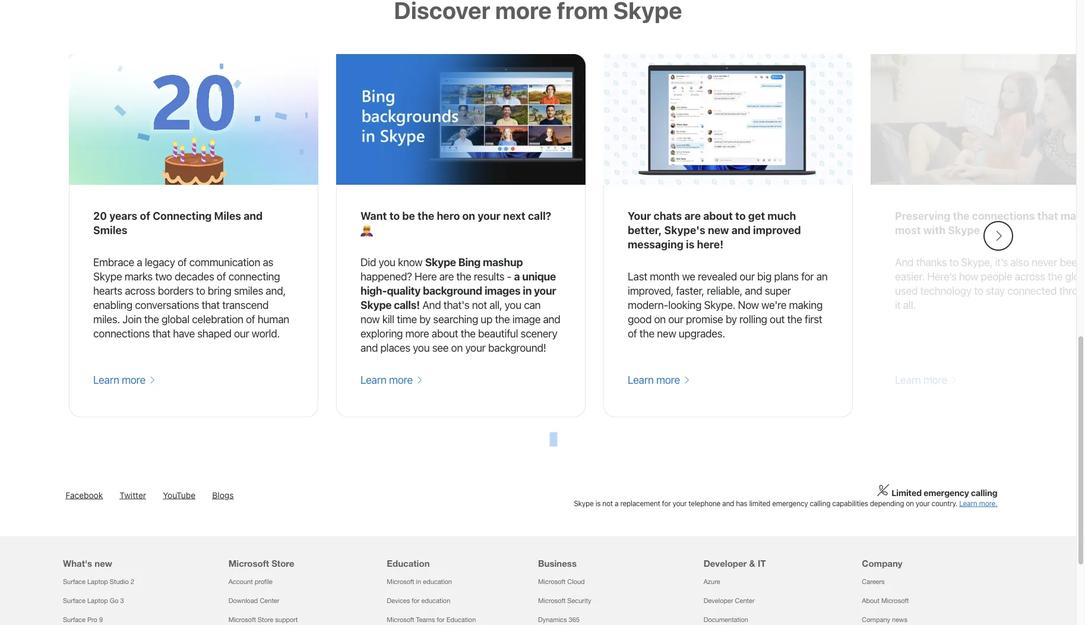 Task type: locate. For each thing, give the bounding box(es) containing it.
store up the profile at the left bottom of page
[[272, 558, 294, 569]]

last
[[628, 270, 648, 283]]

1 company from the top
[[862, 558, 903, 569]]

for right replacement
[[662, 499, 671, 508]]

is down skype's
[[686, 238, 695, 251]]

laptop up the surface laptop go 3
[[87, 578, 108, 585]]

emergency right limited
[[773, 499, 808, 508]]

company for company
[[862, 558, 903, 569]]

places
[[381, 341, 411, 354]]

0 vertical spatial you
[[379, 256, 396, 268]]

learn more for embrace a legacy of communication as skype marks two decades of connecting hearts across borders to bring smiles and, enabling conversations that transcend miles. join the global celebration of human connections that have shaped our world.
[[93, 373, 148, 386]]

1 by from the left
[[420, 313, 431, 325]]

and up scenery
[[543, 313, 561, 325]]

education right teams
[[447, 616, 476, 623]]

of up the decades
[[178, 256, 187, 268]]

modern-
[[628, 298, 669, 311]]

are up skype's
[[685, 209, 701, 222]]

for left the an
[[802, 270, 814, 283]]

for right devices
[[412, 597, 420, 604]]

0 vertical spatial is
[[686, 238, 695, 251]]

1 vertical spatial a
[[514, 270, 520, 283]]

microsoft inside heading
[[229, 558, 269, 569]]

1 horizontal spatial learn more
[[361, 373, 415, 386]]

0 horizontal spatial center
[[260, 597, 280, 604]]

beautiful
[[478, 327, 518, 340]]

about
[[704, 209, 733, 222], [432, 327, 458, 340]]

picture of skype light stage call in progress with bing backgrounds and text bing backgrounds in skype. image
[[336, 54, 586, 185]]

developer
[[704, 558, 747, 569], [704, 597, 734, 604]]

2 center from the left
[[735, 597, 755, 604]]

big
[[758, 270, 772, 283]]

skype down high-
[[361, 298, 392, 311]]

0 horizontal spatial a
[[137, 256, 142, 268]]

1 horizontal spatial in
[[523, 284, 532, 297]]

1 horizontal spatial to
[[390, 209, 400, 222]]

developer & it
[[704, 558, 766, 569]]

about inside your chats are about to get much better, skype's new and improved messaging is here!
[[704, 209, 733, 222]]

surface laptop studio 2
[[63, 578, 134, 585]]

microsoft for microsoft security
[[538, 597, 566, 604]]

1 vertical spatial new
[[657, 327, 677, 340]]

0 horizontal spatial learn more
[[93, 373, 148, 386]]

is left replacement
[[596, 499, 601, 508]]

limited
[[750, 499, 771, 508]]

1 horizontal spatial a
[[514, 270, 520, 283]]

and up "now"
[[745, 284, 763, 297]]

plans
[[774, 270, 799, 283]]

our left the big
[[740, 270, 755, 283]]

about inside and that's not all, you can now kill time by searching up the image and exploring more about the beautiful scenery and places you see on your background!
[[432, 327, 458, 340]]

and inside the limited emergency calling skype is not a replacement for your telephone and has limited emergency calling capabilities depending on your country. learn more.
[[723, 499, 735, 508]]

skype inside a unique high-quality background images in your skype calls!
[[361, 298, 392, 311]]

0 horizontal spatial new
[[95, 558, 112, 569]]

new up here!
[[708, 224, 729, 236]]

learn for last month we revealed our big plans for an improved, faster, reliable, and super modern-looking skype. now we're making good on our promise by rolling out the first of the new upgrades.
[[628, 373, 654, 386]]

company news link
[[862, 616, 908, 623]]

0 vertical spatial a
[[137, 256, 142, 268]]

legacy
[[145, 256, 175, 268]]

security
[[568, 597, 591, 604]]

developer up 'azure'
[[704, 558, 747, 569]]

laptop for go
[[87, 597, 108, 604]]

download
[[229, 597, 258, 604]]

a left replacement
[[615, 499, 619, 508]]

1 vertical spatial not
[[603, 499, 613, 508]]

scenery
[[521, 327, 558, 340]]

month
[[650, 270, 680, 283]]

of inside 20 years of connecting miles and smiles
[[140, 209, 150, 222]]

calling left capabilities
[[810, 499, 831, 508]]

1 horizontal spatial our
[[669, 313, 684, 325]]

0 vertical spatial laptop
[[87, 578, 108, 585]]

skype up here
[[425, 256, 456, 268]]

and inside the last month we revealed our big plans for an improved, faster, reliable, and super modern-looking skype. now we're making good on our promise by rolling out the first of the new upgrades.
[[745, 284, 763, 297]]

better,
[[628, 224, 662, 236]]

for inside the last month we revealed our big plans for an improved, faster, reliable, and super modern-looking skype. now we're making good on our promise by rolling out the first of the new upgrades.
[[802, 270, 814, 283]]

of down good
[[628, 327, 637, 340]]

years
[[109, 209, 137, 222]]

rolling
[[740, 313, 768, 325]]

learn more link
[[93, 373, 155, 387], [361, 373, 423, 387], [628, 373, 690, 387]]

are inside did you know skype bing mashup happened? here are the results -
[[440, 270, 454, 283]]

20 years of connecting miles and smiles
[[93, 209, 263, 236]]

new down the looking
[[657, 327, 677, 340]]

connecting
[[229, 270, 280, 283]]

skype
[[425, 256, 456, 268], [93, 270, 122, 283], [361, 298, 392, 311], [574, 499, 594, 508]]

1 vertical spatial in
[[416, 578, 421, 585]]

1 vertical spatial emergency
[[773, 499, 808, 508]]

1 vertical spatial education
[[447, 616, 476, 623]]

company inside "heading"
[[862, 558, 903, 569]]

for inside the limited emergency calling skype is not a replacement for your telephone and has limited emergency calling capabilities depending on your country. learn more.
[[662, 499, 671, 508]]

surface pro 9
[[63, 616, 103, 623]]

the inside did you know skype bing mashup happened? here are the results -
[[457, 270, 471, 283]]

2 learn more link from the left
[[361, 373, 423, 387]]

1 vertical spatial store
[[258, 616, 273, 623]]

azure link
[[704, 578, 720, 585]]

0 horizontal spatial calling
[[810, 499, 831, 508]]

surface left the pro
[[63, 616, 85, 623]]

surface down what's
[[63, 578, 85, 585]]

3 learn more link from the left
[[628, 373, 690, 387]]

company up careers link at the bottom
[[862, 558, 903, 569]]

main content containing 20 years of connecting miles and smiles
[[0, 0, 1086, 456]]

more down upgrades.
[[656, 373, 680, 386]]

about up see
[[432, 327, 458, 340]]

1 laptop from the top
[[87, 578, 108, 585]]

a inside a unique high-quality background images in your skype calls!
[[514, 270, 520, 283]]

is inside the limited emergency calling skype is not a replacement for your telephone and has limited emergency calling capabilities depending on your country. learn more.
[[596, 499, 601, 508]]

are
[[685, 209, 701, 222], [440, 270, 454, 283]]

2 vertical spatial new
[[95, 558, 112, 569]]

main content
[[0, 0, 1086, 456]]

the down 'searching'
[[461, 327, 476, 340]]

2 horizontal spatial a
[[615, 499, 619, 508]]

on down modern-
[[654, 313, 666, 325]]

telephone
[[689, 499, 721, 508]]

1 horizontal spatial center
[[735, 597, 755, 604]]

2 vertical spatial surface
[[63, 616, 85, 623]]

making
[[789, 298, 823, 311]]

education for devices for education
[[422, 597, 451, 604]]

your down beautiful
[[465, 341, 486, 354]]

2 vertical spatial a
[[615, 499, 619, 508]]

know
[[398, 256, 423, 268]]

1 horizontal spatial new
[[657, 327, 677, 340]]

microsoft up dynamics
[[538, 597, 566, 604]]

0 horizontal spatial learn more link
[[93, 373, 155, 387]]

background!
[[488, 341, 546, 354]]

1 horizontal spatial is
[[686, 238, 695, 251]]

education up microsoft in education
[[387, 558, 430, 569]]

0 vertical spatial not
[[472, 298, 487, 311]]

to left be
[[390, 209, 400, 222]]

devices for education
[[387, 597, 451, 604]]

0 horizontal spatial by
[[420, 313, 431, 325]]

1 vertical spatial you
[[505, 298, 522, 311]]

and right miles
[[244, 209, 263, 222]]

of right years
[[140, 209, 150, 222]]

1 horizontal spatial emergency
[[924, 488, 970, 498]]

0 horizontal spatial our
[[234, 327, 249, 340]]

borders
[[158, 284, 194, 297]]

our
[[740, 270, 755, 283], [669, 313, 684, 325], [234, 327, 249, 340]]

skype up hearts
[[93, 270, 122, 283]]

more down 'places'
[[389, 373, 413, 386]]

get
[[749, 209, 765, 222]]

more down connections
[[122, 373, 145, 386]]

0 vertical spatial store
[[272, 558, 294, 569]]

store for microsoft store
[[272, 558, 294, 569]]

out
[[770, 313, 785, 325]]

embrace a legacy of communication as skype marks two decades of connecting hearts across borders to bring smiles and, enabling conversations that transcend miles. join the global celebration of human connections that have shaped our world.
[[93, 256, 289, 340]]

0 horizontal spatial you
[[379, 256, 396, 268]]

to down the decades
[[196, 284, 205, 297]]

that up celebration
[[202, 298, 220, 311]]

to inside ​want to be the hero on your next call? 🦸
[[390, 209, 400, 222]]

0 vertical spatial in
[[523, 284, 532, 297]]

store inside heading
[[272, 558, 294, 569]]

super
[[765, 284, 791, 297]]

revealed
[[698, 270, 737, 283]]

0 horizontal spatial about
[[432, 327, 458, 340]]

microsoft in education
[[387, 578, 452, 585]]

new up surface laptop studio 2
[[95, 558, 112, 569]]

3 learn more from the left
[[628, 373, 683, 386]]

1 vertical spatial education
[[422, 597, 451, 604]]

0 horizontal spatial in
[[416, 578, 421, 585]]

by down skype.
[[726, 313, 737, 325]]

to
[[390, 209, 400, 222], [736, 209, 746, 222], [196, 284, 205, 297]]

surface for surface laptop go 3
[[63, 597, 85, 604]]

learn inside the limited emergency calling skype is not a replacement for your telephone and has limited emergency calling capabilities depending on your country. learn more.
[[960, 499, 978, 508]]

center down the profile at the left bottom of page
[[260, 597, 280, 604]]

what's new heading
[[63, 536, 214, 572]]

you up happened?
[[379, 256, 396, 268]]

1 horizontal spatial learn more link
[[361, 373, 423, 387]]

1 vertical spatial about
[[432, 327, 458, 340]]

1 vertical spatial is
[[596, 499, 601, 508]]

skype inside did you know skype bing mashup happened? here are the results -
[[425, 256, 456, 268]]

learn for did you know
[[361, 373, 387, 386]]

learn more
[[93, 373, 148, 386], [361, 373, 415, 386], [628, 373, 683, 386]]

that
[[202, 298, 220, 311], [152, 327, 170, 340]]

microsoft up account profile
[[229, 558, 269, 569]]

1 developer from the top
[[704, 558, 747, 569]]

be
[[402, 209, 415, 222]]

your inside and that's not all, you can now kill time by searching up the image and exploring more about the beautiful scenery and places you see on your background!
[[465, 341, 486, 354]]

microsoft teams for education link
[[387, 616, 476, 623]]

1 vertical spatial our
[[669, 313, 684, 325]]

facebook
[[66, 490, 103, 500]]

your left next
[[478, 209, 501, 222]]

not left replacement
[[603, 499, 613, 508]]

laptop left go
[[87, 597, 108, 604]]

0 vertical spatial surface
[[63, 578, 85, 585]]

learn more link for embrace a legacy of communication as skype marks two decades of connecting hearts across borders to bring smiles and, enabling conversations that transcend miles. join the global celebration of human connections that have shaped our world.
[[93, 373, 155, 387]]

studio
[[110, 578, 129, 585]]

company down the about on the bottom right of page
[[862, 616, 891, 623]]

the down bing on the top
[[457, 270, 471, 283]]

the right be
[[418, 209, 434, 222]]

communication
[[189, 256, 260, 268]]

1 vertical spatial calling
[[810, 499, 831, 508]]

0 vertical spatial education
[[387, 558, 430, 569]]

1 horizontal spatial are
[[685, 209, 701, 222]]

0 vertical spatial education
[[423, 578, 452, 585]]

results
[[474, 270, 505, 283]]

skype left replacement
[[574, 499, 594, 508]]

1 vertical spatial are
[[440, 270, 454, 283]]

2 horizontal spatial our
[[740, 270, 755, 283]]

1 horizontal spatial about
[[704, 209, 733, 222]]

3
[[120, 597, 124, 604]]

1 horizontal spatial education
[[447, 616, 476, 623]]

1 horizontal spatial not
[[603, 499, 613, 508]]

microsoft for microsoft teams for education
[[387, 616, 414, 623]]

more for last month we revealed our big plans for an improved, faster, reliable, and super modern-looking skype. now we're making good on our promise by rolling out the first of the new upgrades.
[[656, 373, 680, 386]]

about up here!
[[704, 209, 733, 222]]

not up up
[[472, 298, 487, 311]]

calling up more.
[[971, 488, 998, 498]]

much
[[768, 209, 796, 222]]

new
[[708, 224, 729, 236], [657, 327, 677, 340], [95, 558, 112, 569]]

your
[[628, 209, 651, 222]]

and inside 20 years of connecting miles and smiles
[[244, 209, 263, 222]]

new inside the last month we revealed our big plans for an improved, faster, reliable, and super modern-looking skype. now we're making good on our promise by rolling out the first of the new upgrades.
[[657, 327, 677, 340]]

and left has at the right bottom of page
[[723, 499, 735, 508]]

0 vertical spatial new
[[708, 224, 729, 236]]

connections
[[93, 327, 150, 340]]

are up background
[[440, 270, 454, 283]]

your
[[478, 209, 501, 222], [534, 284, 556, 297], [465, 341, 486, 354], [673, 499, 687, 508], [916, 499, 930, 508]]

1 vertical spatial that
[[152, 327, 170, 340]]

2 horizontal spatial to
[[736, 209, 746, 222]]

to left get
[[736, 209, 746, 222]]

the right join
[[144, 313, 159, 325]]

2 horizontal spatial new
[[708, 224, 729, 236]]

picture of skype logo and cake celebrating 20 years of skype image
[[69, 54, 318, 185]]

on right hero
[[463, 209, 475, 222]]

background
[[423, 284, 482, 297]]

developer inside heading
[[704, 558, 747, 569]]

0 vertical spatial our
[[740, 270, 755, 283]]

education for microsoft in education
[[423, 578, 452, 585]]

1 center from the left
[[260, 597, 280, 604]]

microsoft cloud link
[[538, 578, 585, 585]]

in inside a unique high-quality background images in your skype calls!
[[523, 284, 532, 297]]

of up bring
[[217, 270, 226, 283]]

0 horizontal spatial is
[[596, 499, 601, 508]]

the inside embrace a legacy of communication as skype marks two decades of connecting hearts across borders to bring smiles and, enabling conversations that transcend miles. join the global celebration of human connections that have shaped our world.
[[144, 313, 159, 325]]

developer down "azure" link
[[704, 597, 734, 604]]

are inside your chats are about to get much better, skype's new and improved messaging is here!
[[685, 209, 701, 222]]

your down unique
[[534, 284, 556, 297]]

center
[[260, 597, 280, 604], [735, 597, 755, 604]]

microsoft up devices
[[387, 578, 414, 585]]

account
[[229, 578, 253, 585]]

2 surface from the top
[[63, 597, 85, 604]]

connecting
[[153, 209, 212, 222]]

1 horizontal spatial that
[[202, 298, 220, 311]]

0 horizontal spatial education
[[387, 558, 430, 569]]

developer & it heading
[[704, 536, 848, 572]]

more for embrace a legacy of communication as skype marks two decades of connecting hearts across borders to bring smiles and, enabling conversations that transcend miles. join the global celebration of human connections that have shaped our world.
[[122, 373, 145, 386]]

reliable,
[[707, 284, 743, 297]]

the right the out
[[788, 313, 803, 325]]

0 horizontal spatial are
[[440, 270, 454, 283]]

2 learn more from the left
[[361, 373, 415, 386]]

1 vertical spatial laptop
[[87, 597, 108, 604]]

store left support
[[258, 616, 273, 623]]

our down the looking
[[669, 313, 684, 325]]

education up devices for education
[[423, 578, 452, 585]]

0 vertical spatial company
[[862, 558, 903, 569]]

1 vertical spatial surface
[[63, 597, 85, 604]]

2 horizontal spatial you
[[505, 298, 522, 311]]

2 horizontal spatial learn more
[[628, 373, 683, 386]]

microsoft down business
[[538, 578, 566, 585]]

microsoft up news
[[882, 597, 909, 604]]

we're
[[762, 298, 787, 311]]

more down the time
[[406, 327, 429, 340]]

0 vertical spatial developer
[[704, 558, 747, 569]]

1 vertical spatial company
[[862, 616, 891, 623]]

microsoft for microsoft store
[[229, 558, 269, 569]]

0 horizontal spatial to
[[196, 284, 205, 297]]

that down global
[[152, 327, 170, 340]]

on down limited
[[906, 499, 914, 508]]

microsoft down download
[[229, 616, 256, 623]]

teams
[[416, 616, 435, 623]]

happened?
[[361, 270, 412, 283]]

company
[[862, 558, 903, 569], [862, 616, 891, 623]]

in up devices for education
[[416, 578, 421, 585]]

unique
[[522, 270, 556, 283]]

surface laptop go 3 link
[[63, 597, 124, 604]]

you right the all,
[[505, 298, 522, 311]]

microsoft store support
[[229, 616, 298, 623]]

education heading
[[387, 536, 531, 572]]

0 vertical spatial about
[[704, 209, 733, 222]]

a inside the limited emergency calling skype is not a replacement for your telephone and has limited emergency calling capabilities depending on your country. learn more.
[[615, 499, 619, 508]]

education up microsoft teams for education
[[422, 597, 451, 604]]

center for microsoft
[[260, 597, 280, 604]]

2 by from the left
[[726, 313, 737, 325]]

center up documentation
[[735, 597, 755, 604]]

on right see
[[451, 341, 463, 354]]

1 vertical spatial developer
[[704, 597, 734, 604]]

picture of skype modern message chat with side bar. image
[[604, 54, 853, 185]]

1 horizontal spatial calling
[[971, 488, 998, 498]]

1 learn more from the left
[[93, 373, 148, 386]]

last month we revealed our big plans for an improved, faster, reliable, and super modern-looking skype. now we're making good on our promise by rolling out the first of the new upgrades.
[[628, 270, 828, 340]]

your inside a unique high-quality background images in your skype calls!
[[534, 284, 556, 297]]

conversations
[[135, 298, 199, 311]]

2 vertical spatial you
[[413, 341, 430, 354]]

2 vertical spatial our
[[234, 327, 249, 340]]

across
[[125, 284, 155, 297]]

microsoft down devices
[[387, 616, 414, 623]]

9
[[99, 616, 103, 623]]

surface for surface laptop studio 2
[[63, 578, 85, 585]]

1 surface from the top
[[63, 578, 85, 585]]

3 surface from the top
[[63, 616, 85, 623]]

0 horizontal spatial not
[[472, 298, 487, 311]]

cloud
[[568, 578, 585, 585]]

a inside embrace a legacy of communication as skype marks two decades of connecting hearts across borders to bring smiles and, enabling conversations that transcend miles. join the global celebration of human connections that have shaped our world.
[[137, 256, 142, 268]]

emergency up country.
[[924, 488, 970, 498]]

2 laptop from the top
[[87, 597, 108, 604]]

upgrades.
[[679, 327, 726, 340]]

surface laptop go 3
[[63, 597, 124, 604]]

a right the -
[[514, 270, 520, 283]]

surface up surface pro 9
[[63, 597, 85, 604]]

your left telephone
[[673, 499, 687, 508]]

by down and
[[420, 313, 431, 325]]

more for did you know
[[389, 373, 413, 386]]

devices for education link
[[387, 597, 451, 604]]

1 horizontal spatial by
[[726, 313, 737, 325]]

messaging
[[628, 238, 684, 251]]

1 learn more link from the left
[[93, 373, 155, 387]]

have
[[173, 327, 195, 340]]

careers
[[862, 578, 885, 585]]

2 company from the top
[[862, 616, 891, 623]]

our left world.
[[234, 327, 249, 340]]

2 horizontal spatial learn more link
[[628, 373, 690, 387]]

now
[[738, 298, 759, 311]]

a up marks
[[137, 256, 142, 268]]

in up can
[[523, 284, 532, 297]]

you left see
[[413, 341, 430, 354]]

2 developer from the top
[[704, 597, 734, 604]]

pro
[[87, 616, 97, 623]]

and down get
[[732, 224, 751, 236]]

0 vertical spatial are
[[685, 209, 701, 222]]

blogs link
[[212, 490, 234, 500]]

0 vertical spatial that
[[202, 298, 220, 311]]



Task type: vqa. For each thing, say whether or not it's contained in the screenshot.


Task type: describe. For each thing, give the bounding box(es) containing it.
limited emergency calling skype is not a replacement for your telephone and has limited emergency calling capabilities depending on your country. learn more.
[[574, 488, 998, 508]]

the up beautiful
[[495, 313, 510, 325]]

as
[[263, 256, 273, 268]]

the down good
[[640, 327, 655, 340]]

more inside and that's not all, you can now kill time by searching up the image and exploring more about the beautiful scenery and places you see on your background!
[[406, 327, 429, 340]]

download center
[[229, 597, 280, 604]]

now
[[361, 313, 380, 325]]

azure
[[704, 578, 720, 585]]

faster,
[[676, 284, 705, 297]]

of down "transcend"
[[246, 313, 255, 325]]

here
[[415, 270, 437, 283]]

developer for developer & it
[[704, 558, 747, 569]]

to inside your chats are about to get much better, skype's new and improved messaging is here!
[[736, 209, 746, 222]]

what's
[[63, 558, 92, 569]]

microsoft in education link
[[387, 578, 452, 585]]

facebook link
[[66, 490, 103, 500]]

not inside and that's not all, you can now kill time by searching up the image and exploring more about the beautiful scenery and places you see on your background!
[[472, 298, 487, 311]]

on inside and that's not all, you can now kill time by searching up the image and exploring more about the beautiful scenery and places you see on your background!
[[451, 341, 463, 354]]

is inside your chats are about to get much better, skype's new and improved messaging is here!
[[686, 238, 695, 251]]

you inside did you know skype bing mashup happened? here are the results -
[[379, 256, 396, 268]]

it
[[758, 558, 766, 569]]

two
[[155, 270, 172, 283]]

center for developer
[[735, 597, 755, 604]]

what's new
[[63, 558, 112, 569]]

first
[[805, 313, 823, 325]]

smiles
[[93, 224, 127, 236]]

your inside ​want to be the hero on your next call? 🦸
[[478, 209, 501, 222]]

bing
[[459, 256, 481, 268]]

1 horizontal spatial you
[[413, 341, 430, 354]]

learn more. link
[[960, 499, 998, 508]]

skype inside embrace a legacy of communication as skype marks two decades of connecting hearts across borders to bring smiles and, enabling conversations that transcend miles. join the global celebration of human connections that have shaped our world.
[[93, 270, 122, 283]]

youtube
[[163, 490, 196, 500]]

365
[[569, 616, 580, 623]]

microsoft for microsoft cloud
[[538, 578, 566, 585]]

&
[[750, 558, 756, 569]]

new inside your chats are about to get much better, skype's new and improved messaging is here!
[[708, 224, 729, 236]]

business
[[538, 558, 577, 569]]

quality
[[387, 284, 421, 297]]

did you know skype bing mashup happened? here are the results -
[[361, 256, 523, 283]]

searching
[[433, 313, 478, 325]]

hearts
[[93, 284, 122, 297]]

calls!
[[394, 298, 420, 311]]

developer center
[[704, 597, 755, 604]]

store for microsoft store support
[[258, 616, 273, 623]]

on inside the limited emergency calling skype is not a replacement for your telephone and has limited emergency calling capabilities depending on your country. learn more.
[[906, 499, 914, 508]]

youtube link
[[163, 490, 196, 500]]

microsoft for microsoft in education
[[387, 578, 414, 585]]

dynamics 365
[[538, 616, 580, 623]]

microsoft teams for education
[[387, 616, 476, 623]]

and down exploring
[[361, 341, 378, 354]]

did
[[361, 256, 376, 268]]

learn more link for last month we revealed our big plans for an improved, faster, reliable, and super modern-looking skype. now we're making good on our promise by rolling out the first of the new upgrades.
[[628, 373, 690, 387]]

celebration
[[192, 313, 243, 325]]

next
[[503, 209, 526, 222]]

our inside embrace a legacy of communication as skype marks two decades of connecting hearts across borders to bring smiles and, enabling conversations that transcend miles. join the global celebration of human connections that have shaped our world.
[[234, 327, 249, 340]]

profile
[[255, 578, 273, 585]]

skype inside the limited emergency calling skype is not a replacement for your telephone and has limited emergency calling capabilities depending on your country. learn more.
[[574, 499, 594, 508]]

not inside the limited emergency calling skype is not a replacement for your telephone and has limited emergency calling capabilities depending on your country. learn more.
[[603, 499, 613, 508]]

0 vertical spatial emergency
[[924, 488, 970, 498]]

the inside ​want to be the hero on your next call? 🦸
[[418, 209, 434, 222]]

devices
[[387, 597, 410, 604]]

kill
[[382, 313, 394, 325]]

global
[[162, 313, 189, 325]]

your chats are about to get much better, skype's new and improved messaging is here!
[[628, 209, 801, 251]]

company heading
[[862, 536, 1007, 572]]

by inside and that's not all, you can now kill time by searching up the image and exploring more about the beautiful scenery and places you see on your background!
[[420, 313, 431, 325]]

business heading
[[538, 536, 690, 572]]

company news
[[862, 616, 908, 623]]

on inside ​want to be the hero on your next call? 🦸
[[463, 209, 475, 222]]

0 horizontal spatial that
[[152, 327, 170, 340]]

by inside the last month we revealed our big plans for an improved, faster, reliable, and super modern-looking skype. now we're making good on our promise by rolling out the first of the new upgrades.
[[726, 313, 737, 325]]

miles.
[[93, 313, 120, 325]]

good
[[628, 313, 652, 325]]

learn more for last month we revealed our big plans for an improved, faster, reliable, and super modern-looking skype. now we're making good on our promise by rolling out the first of the new upgrades.
[[628, 373, 683, 386]]

developer center link
[[704, 597, 755, 604]]

replacement
[[621, 499, 660, 508]]

and inside your chats are about to get much better, skype's new and improved messaging is here!
[[732, 224, 751, 236]]

twitter link
[[120, 490, 146, 500]]

mashup
[[483, 256, 523, 268]]

bring
[[208, 284, 232, 297]]

improved,
[[628, 284, 674, 297]]

call?
[[528, 209, 552, 222]]

images
[[485, 284, 521, 297]]

🦸
[[361, 224, 371, 236]]

account profile link
[[229, 578, 273, 585]]

chats
[[654, 209, 682, 222]]

blogs
[[212, 490, 234, 500]]

microsoft store
[[229, 558, 294, 569]]

0 vertical spatial calling
[[971, 488, 998, 498]]

human
[[258, 313, 289, 325]]

microsoft store support link
[[229, 616, 298, 623]]

0 horizontal spatial emergency
[[773, 499, 808, 508]]

new inside heading
[[95, 558, 112, 569]]

about microsoft
[[862, 597, 909, 604]]

learn more link for did you know
[[361, 373, 423, 387]]

laptop for studio
[[87, 578, 108, 585]]

microsoft cloud
[[538, 578, 585, 585]]

​want to be the hero on your next call? 🦸
[[361, 209, 552, 236]]

an
[[817, 270, 828, 283]]

a unique high-quality background images in your skype calls!
[[361, 270, 556, 311]]

documentation
[[704, 616, 749, 623]]

more.
[[980, 499, 998, 508]]

your down limited
[[916, 499, 930, 508]]

go
[[110, 597, 119, 604]]

account profile
[[229, 578, 273, 585]]

news
[[893, 616, 908, 623]]

on inside the last month we revealed our big plans for an improved, faster, reliable, and super modern-looking skype. now we're making good on our promise by rolling out the first of the new upgrades.
[[654, 313, 666, 325]]

twitter
[[120, 490, 146, 500]]

transcend
[[222, 298, 269, 311]]

company for company news
[[862, 616, 891, 623]]

microsoft store heading
[[229, 536, 373, 572]]

up
[[481, 313, 493, 325]]

microsoft security
[[538, 597, 591, 604]]

learn more for did you know
[[361, 373, 415, 386]]

developer for developer center
[[704, 597, 734, 604]]

surface for surface pro 9
[[63, 616, 85, 623]]

education inside 'heading'
[[387, 558, 430, 569]]

support
[[275, 616, 298, 623]]

we
[[682, 270, 696, 283]]

footer resource links element
[[9, 536, 1068, 625]]

microsoft for microsoft store support
[[229, 616, 256, 623]]

for right teams
[[437, 616, 445, 623]]

of inside the last month we revealed our big plans for an improved, faster, reliable, and super modern-looking skype. now we're making good on our promise by rolling out the first of the new upgrades.
[[628, 327, 637, 340]]

to inside embrace a legacy of communication as skype marks two decades of connecting hearts across borders to bring smiles and, enabling conversations that transcend miles. join the global celebration of human connections that have shaped our world.
[[196, 284, 205, 297]]

high-
[[361, 284, 387, 297]]

learn for embrace a legacy of communication as skype marks two decades of connecting hearts across borders to bring smiles and, enabling conversations that transcend miles. join the global celebration of human connections that have shaped our world.
[[93, 373, 119, 386]]

improved
[[753, 224, 801, 236]]



